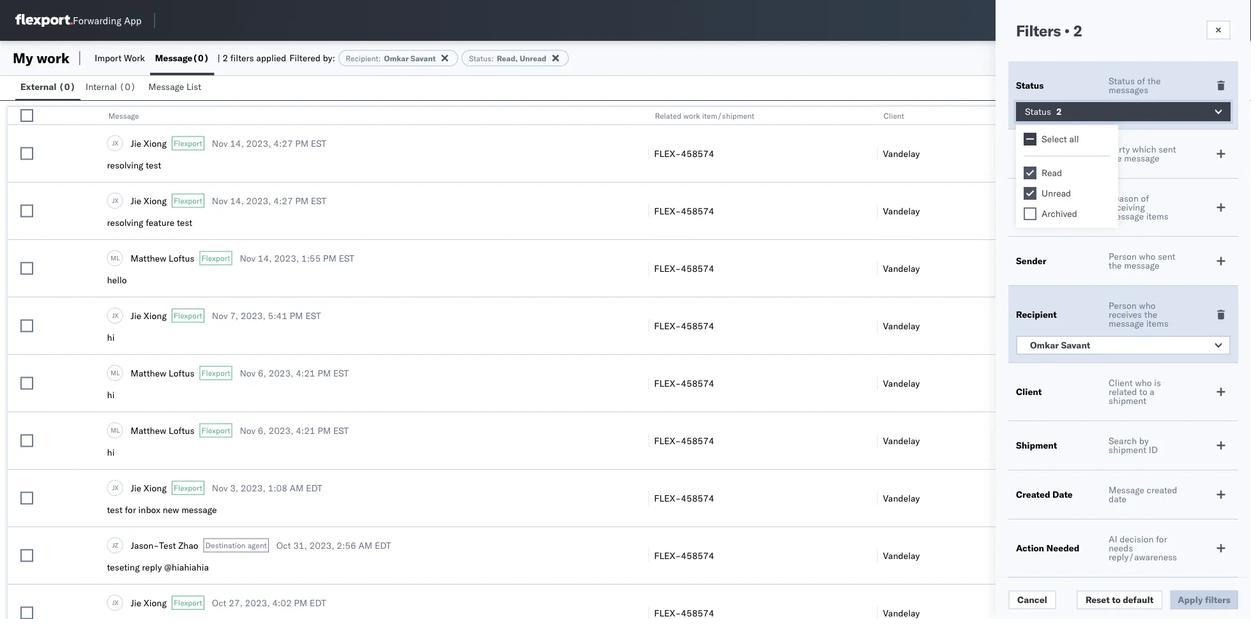 Task type: locate. For each thing, give the bounding box(es) containing it.
2 vertical spatial 2
[[1057, 106, 1062, 117]]

0 horizontal spatial unread
[[520, 53, 547, 63]]

sent for party which sent the message
[[1159, 144, 1176, 155]]

import
[[95, 52, 122, 64]]

message left the created
[[1109, 485, 1145, 496]]

0 horizontal spatial 2
[[223, 52, 228, 64]]

person
[[1109, 251, 1137, 262], [1109, 300, 1137, 311]]

jason-test zhao
[[131, 540, 198, 551]]

j x for feature
[[112, 197, 119, 205]]

2 xiong from the top
[[144, 195, 167, 206]]

(0) right the external
[[59, 81, 75, 92]]

1 horizontal spatial omkar
[[1030, 340, 1059, 351]]

9 vandelay from the top
[[883, 608, 920, 619]]

1 horizontal spatial 2
[[1057, 106, 1062, 117]]

1 vertical spatial oct
[[212, 598, 226, 609]]

person up omkar savant "button"
[[1109, 300, 1137, 311]]

1 horizontal spatial recipient
[[1016, 309, 1057, 320]]

test up resolving feature test
[[146, 160, 161, 171]]

list
[[186, 81, 201, 92]]

message inside party which sent the message
[[1124, 153, 1160, 164]]

1 vertical spatial 4:27
[[274, 195, 293, 206]]

status up status 2
[[1016, 80, 1044, 91]]

1 horizontal spatial (0)
[[119, 81, 136, 92]]

2 vertical spatial test
[[107, 505, 123, 516]]

2 vertical spatial m
[[111, 427, 116, 435]]

1 jie xiong from the top
[[131, 138, 167, 149]]

of inside reason of receiving message items
[[1141, 193, 1149, 204]]

2
[[1073, 21, 1083, 40], [223, 52, 228, 64], [1057, 106, 1062, 117]]

message
[[155, 52, 193, 64], [148, 81, 184, 92], [108, 111, 139, 120], [1109, 485, 1145, 496]]

1 vertical spatial savant
[[1061, 340, 1091, 351]]

j down resolving test in the top left of the page
[[112, 197, 114, 205]]

4 flex- 458574 from the top
[[654, 320, 714, 332]]

1 : from the left
[[379, 53, 381, 63]]

1 vertical spatial m
[[111, 369, 116, 377]]

(0) right the internal
[[119, 81, 136, 92]]

message list button
[[143, 75, 209, 100]]

nov 3, 2023, 1:08 am edt
[[212, 483, 322, 494]]

(0) for external (0)
[[59, 81, 75, 92]]

•
[[1065, 21, 1070, 40]]

nov
[[212, 138, 228, 149], [212, 195, 228, 206], [240, 253, 256, 264], [212, 310, 228, 321], [240, 368, 256, 379], [240, 425, 256, 436], [212, 483, 228, 494]]

edt for nov 3, 2023, 1:08 am edt
[[306, 483, 322, 494]]

0 vertical spatial items
[[1147, 211, 1169, 222]]

recipient up omkar savant in the right bottom of the page
[[1016, 309, 1057, 320]]

jie for feature
[[131, 195, 141, 206]]

matthew
[[131, 253, 166, 264], [131, 368, 166, 379], [131, 425, 166, 436]]

1 vertical spatial matthew
[[131, 368, 166, 379]]

1 vertical spatial 2
[[223, 52, 228, 64]]

1 vertical spatial 6,
[[258, 425, 266, 436]]

0 vertical spatial am
[[290, 483, 304, 494]]

4 flex- from the top
[[654, 320, 681, 332]]

1 horizontal spatial reason
[[1109, 193, 1139, 204]]

flexport. image
[[15, 14, 73, 27]]

flexport up the 7,
[[202, 254, 230, 263]]

2 4:27 from the top
[[274, 195, 293, 206]]

nov 14, 2023, 4:27 pm est for resolving test
[[212, 138, 327, 149]]

am for 2:56
[[359, 540, 372, 551]]

select
[[1042, 134, 1067, 145]]

2 resolving from the top
[[107, 217, 143, 228]]

2 flex- from the top
[[654, 205, 681, 217]]

1 458574 from the top
[[681, 148, 714, 159]]

0 vertical spatial person
[[1109, 251, 1137, 262]]

flexport down message list button
[[174, 139, 202, 148]]

1 nov 6, 2023, 4:21 pm est from the top
[[240, 368, 349, 379]]

2 horizontal spatial test
[[177, 217, 192, 228]]

for left inbox
[[125, 505, 136, 516]]

2 for | 2 filters applied filtered by:
[[223, 52, 228, 64]]

1 j from the top
[[112, 139, 114, 147]]

3 458574 from the top
[[681, 263, 714, 274]]

3 resize handle column header from the left
[[862, 107, 877, 620]]

1 resize handle column header from the left
[[61, 107, 76, 620]]

5 458574 from the top
[[681, 378, 714, 389]]

0 horizontal spatial am
[[290, 483, 304, 494]]

|
[[217, 52, 220, 64]]

the inside status of the messages
[[1148, 75, 1161, 87]]

1 loftus from the top
[[169, 253, 195, 264]]

0 vertical spatial who
[[1139, 251, 1156, 262]]

matthew loftus
[[131, 253, 195, 264], [131, 368, 195, 379], [131, 425, 195, 436]]

a
[[1150, 386, 1155, 398]]

1 vertical spatial hi
[[107, 390, 115, 401]]

14, for test
[[230, 195, 244, 206]]

3 vandelay from the top
[[883, 263, 920, 274]]

4 458574 from the top
[[681, 320, 714, 332]]

5 resize handle column header from the left
[[1228, 107, 1244, 620]]

jie for for
[[131, 483, 141, 494]]

for inside ai decision for needs reply/awareness
[[1156, 534, 1167, 545]]

5 flex- 458574 from the top
[[654, 378, 714, 389]]

needed
[[1047, 543, 1080, 554]]

2 x from the top
[[114, 197, 119, 205]]

party down select all
[[1053, 148, 1077, 159]]

6, down nov 7, 2023, 5:41 pm est
[[258, 368, 266, 379]]

0 vertical spatial for
[[125, 505, 136, 516]]

filters
[[230, 52, 254, 64]]

(0) left |
[[193, 52, 209, 64]]

2 : from the left
[[491, 53, 494, 63]]

1 horizontal spatial :
[[491, 53, 494, 63]]

m
[[111, 254, 116, 262], [111, 369, 116, 377], [111, 427, 116, 435]]

1 vertical spatial work
[[683, 111, 700, 120]]

3 matthew from the top
[[131, 425, 166, 436]]

j down hello on the left top
[[112, 312, 114, 320]]

1 vertical spatial 14,
[[230, 195, 244, 206]]

1 nov 14, 2023, 4:27 pm est from the top
[[212, 138, 327, 149]]

0 vertical spatial 14,
[[230, 138, 244, 149]]

the for party which sent the message
[[1109, 153, 1122, 164]]

status up actions
[[1109, 75, 1135, 87]]

4 j from the top
[[112, 484, 114, 492]]

2023,
[[246, 138, 271, 149], [246, 195, 271, 206], [274, 253, 299, 264], [241, 310, 266, 321], [269, 368, 294, 379], [269, 425, 294, 436], [241, 483, 266, 494], [310, 540, 334, 551], [245, 598, 270, 609]]

1 shipment from the top
[[1109, 395, 1147, 407]]

0 vertical spatial omkar
[[384, 53, 409, 63]]

1 vertical spatial sent
[[1158, 251, 1176, 262]]

0 horizontal spatial omkar
[[384, 53, 409, 63]]

9 458574 from the top
[[681, 608, 714, 619]]

2 6, from the top
[[258, 425, 266, 436]]

of for receiving
[[1141, 193, 1149, 204]]

resize handle column header
[[61, 107, 76, 620], [633, 107, 649, 620], [862, 107, 877, 620], [1091, 107, 1106, 620], [1228, 107, 1244, 620]]

1 4:21 from the top
[[296, 368, 315, 379]]

1 vertical spatial l
[[116, 369, 120, 377]]

0 horizontal spatial reason
[[1016, 202, 1048, 213]]

2 shipment from the top
[[1109, 445, 1147, 456]]

2 vertical spatial hi
[[107, 447, 115, 458]]

to left a
[[1140, 386, 1148, 398]]

nov 6, 2023, 4:21 pm est
[[240, 368, 349, 379], [240, 425, 349, 436]]

1 horizontal spatial for
[[1156, 534, 1167, 545]]

oct left 31,
[[276, 540, 291, 551]]

j x up resolving test in the top left of the page
[[112, 139, 119, 147]]

5 jie xiong from the top
[[131, 598, 167, 609]]

6 flex- from the top
[[654, 435, 681, 447]]

who for sent
[[1139, 251, 1156, 262]]

am right "1:08"
[[290, 483, 304, 494]]

items inside reason of receiving message items
[[1147, 211, 1169, 222]]

work
[[37, 49, 70, 67], [683, 111, 700, 120]]

message up omkar savant "button"
[[1109, 318, 1144, 329]]

savant inside "button"
[[1061, 340, 1091, 351]]

1 person from the top
[[1109, 251, 1137, 262]]

work right related
[[683, 111, 700, 120]]

filtered
[[289, 52, 321, 64]]

1:55
[[301, 253, 321, 264]]

1 vertical spatial unread
[[1042, 188, 1071, 199]]

external (0)
[[20, 81, 75, 92]]

1 vertical spatial omkar
[[1030, 340, 1059, 351]]

flexport
[[174, 139, 202, 148], [174, 196, 202, 206], [202, 254, 230, 263], [174, 311, 202, 321], [202, 369, 230, 378], [202, 426, 230, 436], [174, 484, 202, 493], [174, 599, 202, 608]]

2 vertical spatial loftus
[[169, 425, 195, 436]]

2 vertical spatial who
[[1135, 378, 1152, 389]]

edt right 2:56
[[375, 540, 391, 551]]

items right receives
[[1147, 318, 1169, 329]]

nov 6, 2023, 4:21 pm est up "1:08"
[[240, 425, 349, 436]]

1 x from the top
[[114, 139, 119, 147]]

0 horizontal spatial to
[[1112, 595, 1121, 606]]

who down reason of receiving message items
[[1139, 251, 1156, 262]]

2 vertical spatial m l
[[111, 427, 120, 435]]

who inside the client who is related to a shipment
[[1135, 378, 1152, 389]]

27,
[[229, 598, 243, 609]]

1 vertical spatial matthew loftus
[[131, 368, 195, 379]]

4 x from the top
[[114, 484, 119, 492]]

am for 1:08
[[290, 483, 304, 494]]

test left inbox
[[107, 505, 123, 516]]

3 flex- from the top
[[654, 263, 681, 274]]

2 vertical spatial l
[[116, 427, 120, 435]]

4:21
[[296, 368, 315, 379], [296, 425, 315, 436]]

0 vertical spatial sent
[[1159, 144, 1176, 155]]

est
[[311, 138, 327, 149], [311, 195, 327, 206], [339, 253, 354, 264], [305, 310, 321, 321], [333, 368, 349, 379], [333, 425, 349, 436]]

1 vertical spatial am
[[359, 540, 372, 551]]

2 right |
[[223, 52, 228, 64]]

6,
[[258, 368, 266, 379], [258, 425, 266, 436]]

3 jie from the top
[[131, 310, 141, 321]]

resize handle column header for message
[[633, 107, 649, 620]]

recipient right by:
[[346, 53, 379, 63]]

of up actions
[[1137, 75, 1146, 87]]

l
[[116, 254, 120, 262], [116, 369, 120, 377], [116, 427, 120, 435]]

read,
[[497, 53, 518, 63]]

2 jie from the top
[[131, 195, 141, 206]]

0 vertical spatial nov 14, 2023, 4:27 pm est
[[212, 138, 327, 149]]

2 person from the top
[[1109, 300, 1137, 311]]

ai
[[1109, 534, 1118, 545]]

teseting
[[107, 562, 140, 573]]

1 vertical spatial test
[[177, 217, 192, 228]]

reason down read
[[1016, 202, 1048, 213]]

import work button
[[90, 41, 150, 75]]

who
[[1139, 251, 1156, 262], [1139, 300, 1156, 311], [1135, 378, 1152, 389]]

1 horizontal spatial test
[[146, 160, 161, 171]]

j up teseting
[[112, 542, 115, 550]]

0 vertical spatial 6,
[[258, 368, 266, 379]]

message
[[1124, 153, 1160, 164], [1109, 211, 1144, 222], [1124, 260, 1160, 271], [1109, 318, 1144, 329], [182, 505, 217, 516]]

vandelay
[[883, 148, 920, 159], [883, 205, 920, 217], [883, 263, 920, 274], [883, 320, 920, 332], [883, 378, 920, 389], [883, 435, 920, 447], [883, 493, 920, 504], [883, 550, 920, 561], [883, 608, 920, 619]]

status up select
[[1025, 106, 1051, 117]]

oct
[[276, 540, 291, 551], [212, 598, 226, 609]]

am right 2:56
[[359, 540, 372, 551]]

xiong for test
[[144, 138, 167, 149]]

j x down hello on the left top
[[112, 312, 119, 320]]

message for message list
[[148, 81, 184, 92]]

1 vertical spatial recipient
[[1016, 309, 1057, 320]]

1:08
[[268, 483, 287, 494]]

j x down resolving test in the top left of the page
[[112, 197, 119, 205]]

0 horizontal spatial recipient
[[346, 53, 379, 63]]

sender
[[1016, 256, 1047, 267]]

1 xiong from the top
[[144, 138, 167, 149]]

sent inside 'person who sent the message'
[[1158, 251, 1176, 262]]

0 vertical spatial shipment
[[1109, 395, 1147, 407]]

None checkbox
[[1024, 133, 1037, 146], [20, 147, 33, 160], [1024, 208, 1037, 220], [20, 550, 33, 562], [1024, 133, 1037, 146], [20, 147, 33, 160], [1024, 208, 1037, 220], [20, 550, 33, 562]]

resize handle column header for client
[[1091, 107, 1106, 620]]

1 6, from the top
[[258, 368, 266, 379]]

party left which
[[1109, 144, 1130, 155]]

0 horizontal spatial :
[[379, 53, 381, 63]]

: left read,
[[491, 53, 494, 63]]

message for recipient
[[1109, 318, 1144, 329]]

filters
[[1016, 21, 1061, 40]]

omkar
[[384, 53, 409, 63], [1030, 340, 1059, 351]]

the inside person who receives the message items
[[1145, 309, 1158, 320]]

who down 'person who sent the message'
[[1139, 300, 1156, 311]]

0 vertical spatial to
[[1140, 386, 1148, 398]]

resolving up resolving feature test
[[107, 160, 143, 171]]

omkar inside "button"
[[1030, 340, 1059, 351]]

2 j x from the top
[[112, 197, 119, 205]]

flexport down the 7,
[[202, 369, 230, 378]]

savant
[[411, 53, 436, 63], [1061, 340, 1091, 351]]

reason down party which sent the message
[[1109, 193, 1139, 204]]

my
[[13, 49, 33, 67]]

message inside person who receives the message items
[[1109, 318, 1144, 329]]

flexport up 3,
[[202, 426, 230, 436]]

0 vertical spatial savant
[[411, 53, 436, 63]]

1 vertical spatial items
[[1147, 318, 1169, 329]]

5 j from the top
[[112, 542, 115, 550]]

shipment left 'id'
[[1109, 445, 1147, 456]]

by:
[[323, 52, 335, 64]]

of
[[1137, 75, 1146, 87], [1141, 193, 1149, 204]]

2 nov 14, 2023, 4:27 pm est from the top
[[212, 195, 327, 206]]

j x up the test for inbox new message
[[112, 484, 119, 492]]

j for for
[[112, 484, 114, 492]]

who left the 'is'
[[1135, 378, 1152, 389]]

3,
[[230, 483, 238, 494]]

1 vertical spatial who
[[1139, 300, 1156, 311]]

0 vertical spatial 4:27
[[274, 138, 293, 149]]

date
[[1109, 494, 1127, 505]]

0 vertical spatial l
[[116, 254, 120, 262]]

1 horizontal spatial savant
[[1061, 340, 1091, 351]]

0 vertical spatial work
[[37, 49, 70, 67]]

resolving left 'feature'
[[107, 217, 143, 228]]

1 vertical spatial 4:21
[[296, 425, 315, 436]]

x up the test for inbox new message
[[114, 484, 119, 492]]

1 vandelay from the top
[[883, 148, 920, 159]]

2 jie xiong from the top
[[131, 195, 167, 206]]

the
[[1148, 75, 1161, 87], [1109, 153, 1122, 164], [1109, 260, 1122, 271], [1145, 309, 1158, 320]]

14, for resolving test
[[230, 138, 244, 149]]

to right reset
[[1112, 595, 1121, 606]]

test right 'feature'
[[177, 217, 192, 228]]

2 horizontal spatial 2
[[1073, 21, 1083, 40]]

message inside reason of receiving message items
[[1109, 211, 1144, 222]]

j x down teseting
[[112, 599, 119, 607]]

of inside status of the messages
[[1137, 75, 1146, 87]]

x up resolving test in the top left of the page
[[114, 139, 119, 147]]

client
[[884, 111, 905, 120], [1109, 378, 1133, 389], [1016, 386, 1042, 398]]

0 vertical spatial nov 6, 2023, 4:21 pm est
[[240, 368, 349, 379]]

status of the messages
[[1109, 75, 1161, 95]]

message inside button
[[148, 81, 184, 92]]

1 resolving from the top
[[107, 160, 143, 171]]

1 vertical spatial to
[[1112, 595, 1121, 606]]

shipment left a
[[1109, 395, 1147, 407]]

reset to default
[[1086, 595, 1154, 606]]

0 horizontal spatial savant
[[411, 53, 436, 63]]

message up message list at the left
[[155, 52, 193, 64]]

4:27 for resolving test
[[274, 138, 293, 149]]

2 vertical spatial 14,
[[258, 253, 272, 264]]

2 horizontal spatial client
[[1109, 378, 1133, 389]]

message inside 'person who sent the message'
[[1124, 260, 1160, 271]]

message down internal (0) button
[[108, 111, 139, 120]]

cancel button
[[1009, 591, 1056, 610]]

sent right which
[[1159, 144, 1176, 155]]

458574
[[681, 148, 714, 159], [681, 205, 714, 217], [681, 263, 714, 274], [681, 320, 714, 332], [681, 378, 714, 389], [681, 435, 714, 447], [681, 493, 714, 504], [681, 550, 714, 561], [681, 608, 714, 619]]

2:56
[[337, 540, 356, 551]]

receives
[[1109, 309, 1142, 320]]

the inside party which sent the message
[[1109, 153, 1122, 164]]

message down actions
[[1124, 153, 1160, 164]]

shipment
[[1016, 440, 1057, 451]]

nov 6, 2023, 4:21 pm est down 5:41
[[240, 368, 349, 379]]

1 j x from the top
[[112, 139, 119, 147]]

edt right 4:02
[[310, 598, 326, 609]]

date
[[1053, 489, 1073, 500]]

2 items from the top
[[1147, 318, 1169, 329]]

shipment
[[1109, 395, 1147, 407], [1109, 445, 1147, 456]]

message up person who receives the message items
[[1124, 260, 1160, 271]]

3 flex- 458574 from the top
[[654, 263, 714, 274]]

status inside status of the messages
[[1109, 75, 1135, 87]]

3 m from the top
[[111, 427, 116, 435]]

status left read,
[[469, 53, 491, 63]]

0 vertical spatial m
[[111, 254, 116, 262]]

sent down reason of receiving message items
[[1158, 251, 1176, 262]]

3 x from the top
[[114, 312, 119, 320]]

to inside the client who is related to a shipment
[[1140, 386, 1148, 398]]

forwarding
[[73, 14, 122, 27]]

items right 'receiving'
[[1147, 211, 1169, 222]]

0 vertical spatial hi
[[107, 332, 115, 343]]

to
[[1140, 386, 1148, 398], [1112, 595, 1121, 606]]

sent inside party which sent the message
[[1159, 144, 1176, 155]]

1 vertical spatial m l
[[111, 369, 120, 377]]

1 items from the top
[[1147, 211, 1169, 222]]

6 vandelay from the top
[[883, 435, 920, 447]]

j up resolving test in the top left of the page
[[112, 139, 114, 147]]

4 xiong from the top
[[144, 483, 167, 494]]

unread up the archived
[[1042, 188, 1071, 199]]

person down 'receiving'
[[1109, 251, 1137, 262]]

message for message
[[108, 111, 139, 120]]

message up 'person who sent the message'
[[1109, 211, 1144, 222]]

oct for oct 31, 2023, 2:56 am edt
[[276, 540, 291, 551]]

edt
[[306, 483, 322, 494], [375, 540, 391, 551], [310, 598, 326, 609]]

message inside message created date
[[1109, 485, 1145, 496]]

1 vertical spatial shipment
[[1109, 445, 1147, 456]]

j x
[[112, 139, 119, 147], [112, 197, 119, 205], [112, 312, 119, 320], [112, 484, 119, 492], [112, 599, 119, 607]]

2 horizontal spatial (0)
[[193, 52, 209, 64]]

1 horizontal spatial am
[[359, 540, 372, 551]]

app
[[124, 14, 142, 27]]

receiving
[[1109, 202, 1145, 213]]

0 vertical spatial matthew
[[131, 253, 166, 264]]

oct for oct 27, 2023, 4:02 pm edt
[[212, 598, 226, 609]]

1 vertical spatial for
[[1156, 534, 1167, 545]]

of down party which sent the message
[[1141, 193, 1149, 204]]

0 vertical spatial recipient
[[346, 53, 379, 63]]

1 horizontal spatial party
[[1109, 144, 1130, 155]]

who inside 'person who sent the message'
[[1139, 251, 1156, 262]]

1 horizontal spatial work
[[683, 111, 700, 120]]

j down teseting
[[112, 599, 114, 607]]

for right decision
[[1156, 534, 1167, 545]]

oct left 27,
[[212, 598, 226, 609]]

party
[[1109, 144, 1130, 155], [1053, 148, 1077, 159]]

0 vertical spatial loftus
[[169, 253, 195, 264]]

who for is
[[1135, 378, 1152, 389]]

x down teseting
[[114, 599, 119, 607]]

reset to default button
[[1077, 591, 1163, 610]]

forwarding app link
[[15, 14, 142, 27]]

4 j x from the top
[[112, 484, 119, 492]]

2 j from the top
[[112, 197, 114, 205]]

1 horizontal spatial oct
[[276, 540, 291, 551]]

unread right read,
[[520, 53, 547, 63]]

None checkbox
[[20, 109, 33, 122], [1024, 167, 1037, 179], [1024, 187, 1037, 200], [20, 205, 33, 218], [20, 262, 33, 275], [20, 320, 33, 332], [20, 377, 33, 390], [20, 435, 33, 447], [20, 492, 33, 505], [20, 607, 33, 620], [20, 109, 33, 122], [1024, 167, 1037, 179], [1024, 187, 1037, 200], [20, 205, 33, 218], [20, 262, 33, 275], [20, 320, 33, 332], [20, 377, 33, 390], [20, 435, 33, 447], [20, 492, 33, 505], [20, 607, 33, 620]]

person inside 'person who sent the message'
[[1109, 251, 1137, 262]]

3 loftus from the top
[[169, 425, 195, 436]]

x down resolving test in the top left of the page
[[114, 197, 119, 205]]

unread
[[520, 53, 547, 63], [1042, 188, 1071, 199]]

8 vandelay from the top
[[883, 550, 920, 561]]

edt for oct 27, 2023, 4:02 pm edt
[[310, 598, 326, 609]]

5 vandelay from the top
[[883, 378, 920, 389]]

6, up nov 3, 2023, 1:08 am edt
[[258, 425, 266, 436]]

2 vertical spatial edt
[[310, 598, 326, 609]]

0 vertical spatial resolving
[[107, 160, 143, 171]]

: right by:
[[379, 53, 381, 63]]

who inside person who receives the message items
[[1139, 300, 1156, 311]]

1 vertical spatial nov 14, 2023, 4:27 pm est
[[212, 195, 327, 206]]

message left list
[[148, 81, 184, 92]]

2 vertical spatial matthew
[[131, 425, 166, 436]]

edt right "1:08"
[[306, 483, 322, 494]]

0 vertical spatial m l
[[111, 254, 120, 262]]

work up external (0) on the left
[[37, 49, 70, 67]]

x down hello on the left top
[[114, 312, 119, 320]]

0 horizontal spatial test
[[107, 505, 123, 516]]

0 vertical spatial test
[[146, 160, 161, 171]]

am
[[290, 483, 304, 494], [359, 540, 372, 551]]

j for reply
[[112, 542, 115, 550]]

2 right •
[[1073, 21, 1083, 40]]

j up the test for inbox new message
[[112, 484, 114, 492]]

reason inside reason of receiving message items
[[1109, 193, 1139, 204]]

0 vertical spatial of
[[1137, 75, 1146, 87]]

the inside 'person who sent the message'
[[1109, 260, 1122, 271]]

j for test
[[112, 139, 114, 147]]

0 horizontal spatial oct
[[212, 598, 226, 609]]

2 vandelay from the top
[[883, 205, 920, 217]]

person inside person who receives the message items
[[1109, 300, 1137, 311]]

4 jie xiong from the top
[[131, 483, 167, 494]]

oct 31, 2023, 2:56 am edt
[[276, 540, 391, 551]]

1 vertical spatial nov 6, 2023, 4:21 pm est
[[240, 425, 349, 436]]

created
[[1016, 489, 1051, 500]]

1 m from the top
[[111, 254, 116, 262]]

: for status
[[491, 53, 494, 63]]

recipient
[[346, 53, 379, 63], [1016, 309, 1057, 320]]

2 resize handle column header from the left
[[633, 107, 649, 620]]

3 xiong from the top
[[144, 310, 167, 321]]

2 m from the top
[[111, 369, 116, 377]]

2 up select all
[[1057, 106, 1062, 117]]

6 j from the top
[[112, 599, 114, 607]]

x for for
[[114, 484, 119, 492]]

1 vertical spatial loftus
[[169, 368, 195, 379]]

4:02
[[272, 598, 292, 609]]

recipient : omkar savant
[[346, 53, 436, 63]]

1 horizontal spatial to
[[1140, 386, 1148, 398]]

select all
[[1042, 134, 1079, 145]]

status
[[469, 53, 491, 63], [1109, 75, 1135, 87], [1016, 80, 1044, 91], [1025, 106, 1051, 117]]

:
[[379, 53, 381, 63], [491, 53, 494, 63]]

0 horizontal spatial work
[[37, 49, 70, 67]]



Task type: describe. For each thing, give the bounding box(es) containing it.
client inside the client who is related to a shipment
[[1109, 378, 1133, 389]]

oct 27, 2023, 4:02 pm edt
[[212, 598, 326, 609]]

inbox
[[138, 505, 160, 516]]

resolving for resolving feature test
[[107, 217, 143, 228]]

sending
[[1016, 148, 1051, 159]]

0 horizontal spatial for
[[125, 505, 136, 516]]

flexport down @hiahiahia
[[174, 599, 202, 608]]

5 j x from the top
[[112, 599, 119, 607]]

message (0)
[[155, 52, 209, 64]]

1 hi from the top
[[107, 332, 115, 343]]

0 horizontal spatial client
[[884, 111, 905, 120]]

applied
[[256, 52, 286, 64]]

related
[[1109, 386, 1137, 398]]

reason of receiving message items
[[1109, 193, 1169, 222]]

the for person who sent the message
[[1109, 260, 1122, 271]]

jie xiong for for
[[131, 483, 167, 494]]

3 hi from the top
[[107, 447, 115, 458]]

is
[[1154, 378, 1161, 389]]

search by shipment id
[[1109, 436, 1158, 456]]

xiong for feature
[[144, 195, 167, 206]]

: for recipient
[[379, 53, 381, 63]]

1 horizontal spatial client
[[1016, 386, 1042, 398]]

party inside party which sent the message
[[1109, 144, 1130, 155]]

flexport up 'feature'
[[174, 196, 202, 206]]

2 matthew from the top
[[131, 368, 166, 379]]

resolving feature test
[[107, 217, 192, 228]]

jie xiong for test
[[131, 138, 167, 149]]

message for message created date
[[1109, 485, 1145, 496]]

the for person who receives the message items
[[1145, 309, 1158, 320]]

1 matthew loftus from the top
[[131, 253, 195, 264]]

2 hi from the top
[[107, 390, 115, 401]]

x for test
[[114, 139, 119, 147]]

item/shipment
[[702, 111, 755, 120]]

x for feature
[[114, 197, 119, 205]]

1 horizontal spatial unread
[[1042, 188, 1071, 199]]

cancel
[[1018, 595, 1047, 606]]

items inside person who receives the message items
[[1147, 318, 1169, 329]]

Search Shipments (/) text field
[[1007, 11, 1130, 30]]

4 vandelay from the top
[[883, 320, 920, 332]]

8 flex- 458574 from the top
[[654, 550, 714, 561]]

1 m l from the top
[[111, 254, 120, 262]]

recipient for recipient
[[1016, 309, 1057, 320]]

teseting reply @hiahiahia
[[107, 562, 209, 573]]

default
[[1123, 595, 1154, 606]]

(0) for internal (0)
[[119, 81, 136, 92]]

read
[[1042, 167, 1062, 179]]

7 458574 from the top
[[681, 493, 714, 504]]

| 2 filters applied filtered by:
[[217, 52, 335, 64]]

external
[[20, 81, 57, 92]]

status : read, unread
[[469, 53, 547, 63]]

archived
[[1042, 208, 1078, 219]]

5:41
[[268, 310, 287, 321]]

j z
[[112, 542, 118, 550]]

recipient for recipient : omkar savant
[[346, 53, 379, 63]]

edt for oct 31, 2023, 2:56 am edt
[[375, 540, 391, 551]]

flexport up new
[[174, 484, 202, 493]]

8 458574 from the top
[[681, 550, 714, 561]]

status for status of the messages
[[1109, 75, 1135, 87]]

2 loftus from the top
[[169, 368, 195, 379]]

resolving for resolving test
[[107, 160, 143, 171]]

message for message (0)
[[155, 52, 193, 64]]

related work item/shipment
[[655, 111, 755, 120]]

sending party
[[1016, 148, 1077, 159]]

status for status : read, unread
[[469, 53, 491, 63]]

party which sent the message
[[1109, 144, 1176, 164]]

2 for status 2
[[1057, 106, 1062, 117]]

sent for person who sent the message
[[1158, 251, 1176, 262]]

feature
[[146, 217, 175, 228]]

shipment inside the client who is related to a shipment
[[1109, 395, 1147, 407]]

resize handle column header for related work item/shipment
[[862, 107, 877, 620]]

3 l from the top
[[116, 427, 120, 435]]

my work
[[13, 49, 70, 67]]

ai decision for needs reply/awareness
[[1109, 534, 1177, 563]]

5 xiong from the top
[[144, 598, 167, 609]]

destination agent
[[205, 541, 267, 551]]

of for the
[[1137, 75, 1146, 87]]

message right new
[[182, 505, 217, 516]]

0 horizontal spatial party
[[1053, 148, 1077, 159]]

message for sending party
[[1124, 153, 1160, 164]]

message created date
[[1109, 485, 1178, 505]]

3 m l from the top
[[111, 427, 120, 435]]

hello
[[107, 275, 127, 286]]

work for my
[[37, 49, 70, 67]]

message list
[[148, 81, 201, 92]]

destination
[[205, 541, 246, 551]]

omkar savant button
[[1016, 336, 1231, 355]]

jie for test
[[131, 138, 141, 149]]

7 vandelay from the top
[[883, 493, 920, 504]]

2 matthew loftus from the top
[[131, 368, 195, 379]]

j x for for
[[112, 484, 119, 492]]

reply/awareness
[[1109, 552, 1177, 563]]

7,
[[230, 310, 238, 321]]

1 flex- 458574 from the top
[[654, 148, 714, 159]]

2 4:21 from the top
[[296, 425, 315, 436]]

action
[[1016, 543, 1045, 554]]

decision
[[1120, 534, 1154, 545]]

@hiahiahia
[[164, 562, 209, 573]]

all
[[1070, 134, 1079, 145]]

1 matthew from the top
[[131, 253, 166, 264]]

jie xiong for feature
[[131, 195, 167, 206]]

5 x from the top
[[114, 599, 119, 607]]

zhao
[[178, 540, 198, 551]]

internal
[[86, 81, 117, 92]]

internal (0) button
[[81, 75, 143, 100]]

agent
[[248, 541, 267, 551]]

nov 14, 2023, 1:55 pm est
[[240, 253, 354, 264]]

31,
[[293, 540, 307, 551]]

7 flex- 458574 from the top
[[654, 493, 714, 504]]

person for person who sent the message
[[1109, 251, 1137, 262]]

z
[[115, 542, 118, 550]]

2 l from the top
[[116, 369, 120, 377]]

6 458574 from the top
[[681, 435, 714, 447]]

needs
[[1109, 543, 1133, 554]]

new
[[163, 505, 179, 516]]

2 flex- 458574 from the top
[[654, 205, 714, 217]]

jason-
[[131, 540, 159, 551]]

person who receives the message items
[[1109, 300, 1169, 329]]

5 flex- from the top
[[654, 378, 681, 389]]

j x for test
[[112, 139, 119, 147]]

forwarding app
[[73, 14, 142, 27]]

4:27 for test
[[274, 195, 293, 206]]

3 j from the top
[[112, 312, 114, 320]]

1 l from the top
[[116, 254, 120, 262]]

filters • 2
[[1016, 21, 1083, 40]]

actions
[[1113, 111, 1139, 120]]

message for sender
[[1124, 260, 1160, 271]]

0 vertical spatial unread
[[520, 53, 547, 63]]

3 matthew loftus from the top
[[131, 425, 195, 436]]

person who sent the message
[[1109, 251, 1176, 271]]

7 flex- from the top
[[654, 493, 681, 504]]

messages
[[1109, 84, 1149, 95]]

nov 7, 2023, 5:41 pm est
[[212, 310, 321, 321]]

omkar savant
[[1030, 340, 1091, 351]]

j for feature
[[112, 197, 114, 205]]

to inside button
[[1112, 595, 1121, 606]]

5 jie from the top
[[131, 598, 141, 609]]

created date
[[1016, 489, 1073, 500]]

work
[[124, 52, 145, 64]]

reset
[[1086, 595, 1110, 606]]

3 jie xiong from the top
[[131, 310, 167, 321]]

2 m l from the top
[[111, 369, 120, 377]]

work for related
[[683, 111, 700, 120]]

2 nov 6, 2023, 4:21 pm est from the top
[[240, 425, 349, 436]]

9 flex- 458574 from the top
[[654, 608, 714, 619]]

1 flex- from the top
[[654, 148, 681, 159]]

status for status 2
[[1025, 106, 1051, 117]]

reply
[[142, 562, 162, 573]]

person for person who receives the message items
[[1109, 300, 1137, 311]]

status 2
[[1025, 106, 1062, 117]]

test
[[159, 540, 176, 551]]

nov 14, 2023, 4:27 pm est for test
[[212, 195, 327, 206]]

reason for reason of receiving message items
[[1109, 193, 1139, 204]]

9 flex- from the top
[[654, 608, 681, 619]]

0 vertical spatial 2
[[1073, 21, 1083, 40]]

resolving test
[[107, 160, 161, 171]]

flexport left the 7,
[[174, 311, 202, 321]]

created
[[1147, 485, 1178, 496]]

by
[[1139, 436, 1149, 447]]

xiong for for
[[144, 483, 167, 494]]

8 flex- from the top
[[654, 550, 681, 561]]

shipment inside search by shipment id
[[1109, 445, 1147, 456]]

resize handle column header for actions
[[1228, 107, 1244, 620]]

external (0) button
[[15, 75, 81, 100]]

2 458574 from the top
[[681, 205, 714, 217]]

who for receives
[[1139, 300, 1156, 311]]

6 flex- 458574 from the top
[[654, 435, 714, 447]]

which
[[1133, 144, 1157, 155]]

3 j x from the top
[[112, 312, 119, 320]]

reason for reason
[[1016, 202, 1048, 213]]

(0) for message (0)
[[193, 52, 209, 64]]

status for status
[[1016, 80, 1044, 91]]



Task type: vqa. For each thing, say whether or not it's contained in the screenshot.


